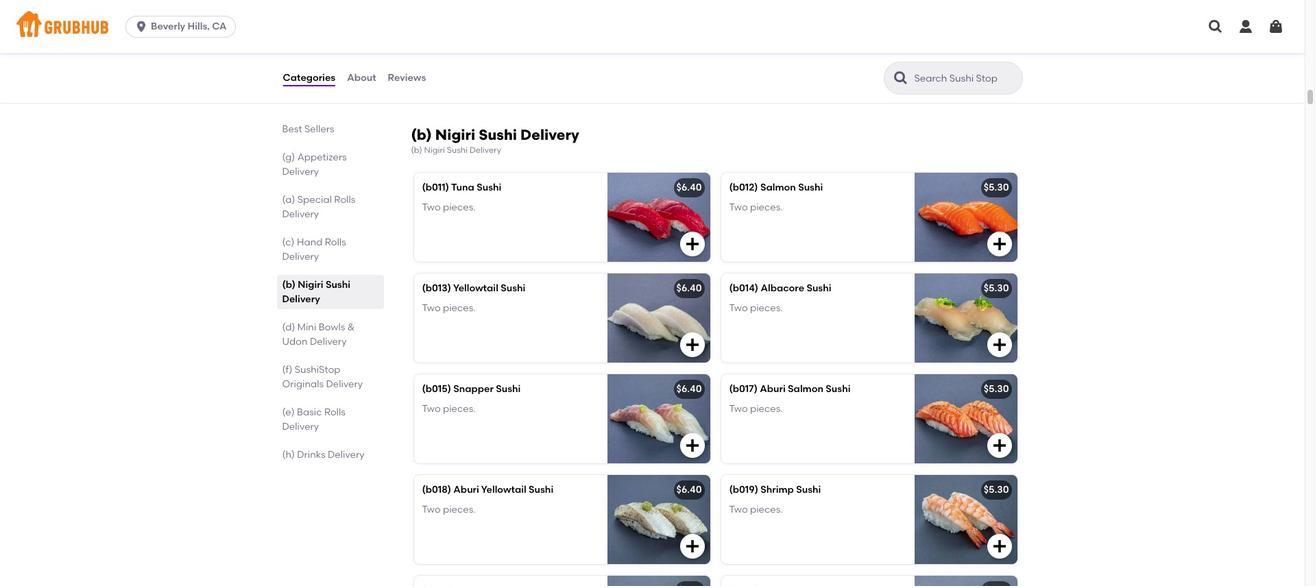 Task type: vqa. For each thing, say whether or not it's contained in the screenshot.


Task type: locate. For each thing, give the bounding box(es) containing it.
2 $5.30 from the top
[[984, 283, 1009, 295]]

hills,
[[188, 21, 210, 32]]

sushi
[[479, 126, 517, 143], [447, 145, 468, 155], [477, 182, 502, 194], [799, 182, 823, 194], [326, 279, 351, 291], [501, 283, 526, 295], [807, 283, 832, 295], [496, 384, 521, 395], [826, 384, 851, 395], [529, 485, 554, 496], [797, 485, 821, 496]]

nigiri inside '(b) nigiri sushi delivery'
[[298, 279, 323, 291]]

sellers
[[305, 123, 335, 135]]

0 vertical spatial hand
[[818, 37, 844, 48]]

pieces. down (b018)
[[443, 504, 476, 516]]

bowls
[[319, 322, 345, 333]]

(b) inside '(b) nigiri sushi delivery'
[[282, 279, 296, 291]]

two down (b015)
[[422, 403, 441, 415]]

3 $6.40 from the top
[[677, 384, 702, 395]]

0 vertical spatial salmon
[[757, 37, 792, 48]]

sushi for (b015) snapper sushi
[[496, 384, 521, 395]]

aburi right (b017) at the right of page
[[760, 384, 786, 395]]

reviews
[[388, 72, 426, 84]]

aburi
[[760, 384, 786, 395], [454, 485, 479, 496]]

(g) appetizers delivery
[[282, 152, 347, 178]]

1 $5.30 from the top
[[984, 182, 1009, 194]]

(b018) aburi yellowtail sushi
[[422, 485, 554, 496]]

two down (b011)
[[422, 202, 441, 213]]

two down (b013)
[[422, 302, 441, 314]]

two pieces. down (b019)
[[730, 504, 783, 516]]

pieces. down (b017) at the right of page
[[750, 403, 783, 415]]

two pieces. down (b013)
[[422, 302, 476, 314]]

salmon right (b017) at the right of page
[[788, 384, 824, 395]]

svg image inside the beverly hills, ca button
[[135, 20, 148, 34]]

pieces. down "(b014) albacore sushi"
[[750, 302, 783, 314]]

1 vertical spatial aburi
[[454, 485, 479, 496]]

1 vertical spatial hand
[[297, 237, 323, 248]]

yellowtail right (b018)
[[481, 485, 527, 496]]

salmon right (b012)
[[761, 182, 796, 194]]

svg image
[[1208, 19, 1225, 35], [1238, 19, 1255, 35], [135, 20, 148, 34], [992, 71, 1008, 88], [992, 236, 1008, 253], [992, 438, 1008, 454]]

svg image for (b013) yellowtail sushi
[[684, 337, 701, 354]]

originals
[[282, 379, 324, 390]]

about
[[347, 72, 376, 84]]

3 $5.30 from the top
[[984, 384, 1009, 395]]

appetizers
[[297, 152, 347, 163]]

salmon inside "button"
[[757, 37, 792, 48]]

salmon for (b012)
[[761, 182, 796, 194]]

hand left roll
[[818, 37, 844, 48]]

0 horizontal spatial aburi
[[454, 485, 479, 496]]

$6.40 left (b017) at the right of page
[[677, 384, 702, 395]]

4 $5.30 from the top
[[984, 485, 1009, 496]]

shrimp
[[761, 485, 794, 496]]

oil
[[452, 53, 463, 65]]

0 vertical spatial (b)
[[411, 126, 432, 143]]

two
[[422, 202, 441, 213], [730, 202, 748, 213], [422, 302, 441, 314], [730, 302, 748, 314], [422, 403, 441, 415], [730, 403, 748, 415], [422, 504, 441, 516], [730, 504, 748, 516]]

sushi for (b013) yellowtail sushi
[[501, 283, 526, 295]]

pieces. for (b017)
[[750, 403, 783, 415]]

in
[[509, 53, 518, 65]]

(h)
[[282, 449, 295, 461]]

two pieces. for (b014)
[[730, 302, 783, 314]]

pieces.
[[443, 202, 476, 213], [750, 202, 783, 213], [443, 302, 476, 314], [750, 302, 783, 314], [443, 403, 476, 415], [750, 403, 783, 415], [443, 504, 476, 516], [750, 504, 783, 516]]

rolls inside (a) special rolls delivery
[[334, 194, 356, 206]]

hand inside "button"
[[818, 37, 844, 48]]

salmon
[[757, 37, 792, 48], [761, 182, 796, 194], [788, 384, 824, 395]]

two pieces. for (b013)
[[422, 302, 476, 314]]

two down the (b014)
[[730, 302, 748, 314]]

1 horizontal spatial aburi
[[760, 384, 786, 395]]

two pieces. down (b018)
[[422, 504, 476, 516]]

two down (b018)
[[422, 504, 441, 516]]

beverly
[[151, 21, 185, 32]]

0 vertical spatial rolls
[[334, 194, 356, 206]]

delivery
[[521, 126, 580, 143], [470, 145, 501, 155], [282, 166, 319, 178], [282, 209, 319, 220], [282, 251, 319, 263], [282, 294, 320, 305], [310, 336, 347, 348], [326, 379, 363, 390], [282, 421, 319, 433], [328, 449, 365, 461]]

$5.30
[[984, 182, 1009, 194], [984, 283, 1009, 295], [984, 384, 1009, 395], [984, 485, 1009, 496]]

green
[[511, 39, 538, 51]]

2 vertical spatial nigiri
[[298, 279, 323, 291]]

(b015) snapper sushi
[[422, 384, 521, 395]]

2 vertical spatial rolls
[[324, 407, 346, 418]]

two down (b019)
[[730, 504, 748, 516]]

two pieces. down (b011) tuna sushi
[[422, 202, 476, 213]]

4 $6.40 from the top
[[677, 485, 702, 496]]

two down (b012)
[[730, 202, 748, 213]]

two pieces. down (b015)
[[422, 403, 476, 415]]

categories
[[283, 72, 336, 84]]

0 horizontal spatial hand
[[297, 237, 323, 248]]

hand inside '(c) hand rolls delivery'
[[297, 237, 323, 248]]

$6.40 for (b017)
[[677, 384, 702, 395]]

sushi inside '(b) nigiri sushi delivery'
[[326, 279, 351, 291]]

two pieces. for (b011)
[[422, 202, 476, 213]]

two pieces. down the (b014)
[[730, 302, 783, 314]]

(b) nigiri sushi delivery (b) nigiri sushi delivery
[[411, 126, 580, 155]]

rolls inside (e) basic rolls delivery
[[324, 407, 346, 418]]

rolls inside '(c) hand rolls delivery'
[[325, 237, 346, 248]]

rolls for (a) special rolls delivery
[[334, 194, 356, 206]]

svg image for (b015) snapper sushi
[[684, 438, 701, 454]]

pieces. for (b014)
[[750, 302, 783, 314]]

basic
[[297, 407, 322, 418]]

0 vertical spatial nigiri
[[436, 126, 476, 143]]

nigiri up (b011) tuna sushi
[[436, 126, 476, 143]]

two for (b015)
[[422, 403, 441, 415]]

(b) for (b) nigiri sushi delivery
[[282, 279, 296, 291]]

rolls for (c) hand rolls delivery
[[325, 237, 346, 248]]

1 $6.40 from the top
[[677, 182, 702, 194]]

1 vertical spatial rolls
[[325, 237, 346, 248]]

nigiri
[[436, 126, 476, 143], [424, 145, 445, 155], [298, 279, 323, 291]]

(b017)
[[730, 384, 758, 395]]

$5.30 for (b017) aburi salmon sushi
[[984, 384, 1009, 395]]

svg image inside main navigation navigation
[[1268, 19, 1285, 35]]

two pieces. down (b017) at the right of page
[[730, 403, 783, 415]]

2 vertical spatial salmon
[[788, 384, 824, 395]]

smelt
[[462, 39, 488, 51]]

(b)
[[411, 126, 432, 143], [411, 145, 422, 155], [282, 279, 296, 291]]

yellowtail right (b013)
[[453, 283, 499, 295]]

two for (b018)
[[422, 504, 441, 516]]

two down (b017) at the right of page
[[730, 403, 748, 415]]

$6.40
[[677, 182, 702, 194], [677, 283, 702, 295], [677, 384, 702, 395], [677, 485, 702, 496]]

pieces. for (b018)
[[443, 504, 476, 516]]

tuna
[[451, 182, 475, 194]]

(b012) salmon sushi
[[730, 182, 823, 194]]

pieces. down (b011) tuna sushi
[[443, 202, 476, 213]]

two pieces. for (b015)
[[422, 403, 476, 415]]

and
[[571, 39, 589, 51]]

nigiri down '(c) hand rolls delivery'
[[298, 279, 323, 291]]

rolls down (a) special rolls delivery
[[325, 237, 346, 248]]

(f)
[[282, 364, 293, 376]]

2 vertical spatial (b)
[[282, 279, 296, 291]]

(g)
[[282, 152, 295, 163]]

soy
[[520, 53, 535, 65]]

rolls right special
[[334, 194, 356, 206]]

$6.40 for (b012)
[[677, 182, 702, 194]]

two pieces. down (b012)
[[730, 202, 783, 213]]

(b014)
[[730, 283, 759, 295]]

rolls
[[334, 194, 356, 206], [325, 237, 346, 248], [324, 407, 346, 418]]

$6.40 left (b012)
[[677, 182, 702, 194]]

1 vertical spatial salmon
[[761, 182, 796, 194]]

snapper
[[454, 384, 494, 395]]

nigiri up (b011)
[[424, 145, 445, 155]]

skiin
[[795, 37, 816, 48]]

$5.30 for (b014) albacore sushi
[[984, 283, 1009, 295]]

(b019) shrimp sushi
[[730, 485, 821, 496]]

pieces. down (b019) shrimp sushi
[[750, 504, 783, 516]]

reviews button
[[387, 54, 427, 103]]

two pieces. for (b018)
[[422, 504, 476, 516]]

pieces. down the '(b015) snapper sushi'
[[443, 403, 476, 415]]

$6.40 left the (b014)
[[677, 283, 702, 295]]

$6.40 left (b019)
[[677, 485, 702, 496]]

1 horizontal spatial hand
[[818, 37, 844, 48]]

two pieces. for (b017)
[[730, 403, 783, 415]]

rolls right basic
[[324, 407, 346, 418]]

pieces. down (b012) salmon sushi
[[750, 202, 783, 213]]

(b013) yellowtail sushi
[[422, 283, 526, 295]]

hand
[[818, 37, 844, 48], [297, 237, 323, 248]]

egg
[[490, 39, 508, 51]]

two pieces.
[[422, 202, 476, 213], [730, 202, 783, 213], [422, 302, 476, 314], [730, 302, 783, 314], [422, 403, 476, 415], [730, 403, 783, 415], [422, 504, 476, 516], [730, 504, 783, 516]]

svg image
[[1268, 19, 1285, 35], [684, 236, 701, 253], [684, 337, 701, 354], [992, 337, 1008, 354], [684, 438, 701, 454], [684, 539, 701, 555], [992, 539, 1008, 555]]

rolls for (e) basic rolls delivery
[[324, 407, 346, 418]]

$5.30 for (b012) salmon sushi
[[984, 182, 1009, 194]]

sushistop
[[295, 364, 341, 376]]

(b012)
[[730, 182, 758, 194]]

salmon left skiin
[[757, 37, 792, 48]]

$6.40 for (b019)
[[677, 485, 702, 496]]

0 vertical spatial aburi
[[760, 384, 786, 395]]

(b018)
[[422, 485, 451, 496]]

pieces. down "(b013) yellowtail sushi"
[[443, 302, 476, 314]]

delivery inside (f) sushistop originals delivery
[[326, 379, 363, 390]]

sushi for (b) nigiri sushi delivery (b) nigiri sushi delivery
[[479, 126, 517, 143]]

yellowtail
[[453, 283, 499, 295], [481, 485, 527, 496]]

hand right (c)
[[297, 237, 323, 248]]

nigiri for (b) nigiri sushi delivery
[[298, 279, 323, 291]]

aburi right (b018)
[[454, 485, 479, 496]]

(b014) albacore sushi
[[730, 283, 832, 295]]

(b017) aburi salmon sushi image
[[915, 375, 1018, 464]]

2 $6.40 from the top
[[677, 283, 702, 295]]

sushi for (b011) tuna sushi
[[477, 182, 502, 194]]



Task type: describe. For each thing, give the bounding box(es) containing it.
(b011) tuna sushi
[[422, 182, 502, 194]]

(a)
[[282, 194, 295, 206]]

two for (b014)
[[730, 302, 748, 314]]

delivery inside '(c) hand rolls delivery'
[[282, 251, 319, 263]]

aburi for yellowtail
[[454, 485, 479, 496]]

two for (b019)
[[730, 504, 748, 516]]

pieces. for (b011)
[[443, 202, 476, 213]]

sushi for (b014) albacore sushi
[[807, 283, 832, 295]]

beverly hills, ca button
[[126, 16, 241, 38]]

main navigation navigation
[[0, 0, 1305, 54]]

ca
[[212, 21, 227, 32]]

nigiri for (b) nigiri sushi delivery (b) nigiri sushi delivery
[[436, 126, 476, 143]]

truffle
[[422, 53, 450, 65]]

(c) hand rolls delivery
[[282, 237, 346, 263]]

Search Sushi Stop search field
[[913, 72, 1018, 85]]

(e) basic rolls delivery
[[282, 407, 346, 433]]

delivery inside (g) appetizers delivery
[[282, 166, 319, 178]]

(a) special rolls delivery
[[282, 194, 356, 220]]

(b015)
[[422, 384, 451, 395]]

salmon, smelt egg green onion, and truffle oil wrapped in soy paper. button
[[414, 8, 710, 97]]

beverly hills, ca
[[151, 21, 227, 32]]

two pieces. for (b019)
[[730, 504, 783, 516]]

paper.
[[538, 53, 568, 65]]

svg image for (b018) aburi yellowtail sushi
[[684, 539, 701, 555]]

(b) for (b) nigiri sushi delivery (b) nigiri sushi delivery
[[411, 126, 432, 143]]

(b014) albacore sushi image
[[915, 274, 1018, 363]]

mini
[[298, 322, 316, 333]]

(b011) tuna sushi image
[[607, 173, 710, 262]]

(b012) salmon sushi image
[[915, 173, 1018, 262]]

sushi for (b019) shrimp sushi
[[797, 485, 821, 496]]

two for (b013)
[[422, 302, 441, 314]]

drinks
[[297, 449, 326, 461]]

two for (b012)
[[730, 202, 748, 213]]

delivery inside (a) special rolls delivery
[[282, 209, 319, 220]]

wrapped
[[465, 53, 507, 65]]

salmon,
[[422, 39, 460, 51]]

1 vertical spatial yellowtail
[[481, 485, 527, 496]]

aburi for salmon
[[760, 384, 786, 395]]

search icon image
[[893, 70, 909, 86]]

two pieces. for (b012)
[[730, 202, 783, 213]]

sushi for (b) nigiri sushi delivery
[[326, 279, 351, 291]]

(b015) snapper sushi image
[[607, 375, 710, 464]]

1 vertical spatial nigiri
[[424, 145, 445, 155]]

pieces. for (b019)
[[750, 504, 783, 516]]

delivery inside '(b) nigiri sushi delivery'
[[282, 294, 320, 305]]

(b020) freshwater eel sushi image
[[607, 577, 710, 587]]

(c110) salmon skiin hand roll button
[[721, 8, 1018, 97]]

(h) drinks delivery
[[282, 449, 365, 461]]

special
[[298, 194, 332, 206]]

svg image for (b019) shrimp sushi
[[992, 539, 1008, 555]]

(f) sushistop originals delivery
[[282, 364, 363, 390]]

&
[[348, 322, 355, 333]]

sushi for (b012) salmon sushi
[[799, 182, 823, 194]]

(c110) salmon skiin hand roll
[[730, 37, 863, 48]]

albacore
[[761, 283, 805, 295]]

(b022) bay scallop sushi image
[[915, 577, 1018, 587]]

onion,
[[540, 39, 569, 51]]

(c)
[[282, 237, 295, 248]]

(b) nigiri sushi delivery
[[282, 279, 351, 305]]

$5.30 for (b019) shrimp sushi
[[984, 485, 1009, 496]]

(b017) aburi salmon sushi
[[730, 384, 851, 395]]

categories button
[[282, 54, 336, 103]]

(b018) aburi yellowtail sushi image
[[607, 476, 710, 565]]

pieces. for (b015)
[[443, 403, 476, 415]]

(b019) shrimp sushi image
[[915, 476, 1018, 565]]

(b011)
[[422, 182, 449, 194]]

(d) mini bowls & udon delivery
[[282, 322, 355, 348]]

svg image for (b014) albacore sushi
[[992, 337, 1008, 354]]

delivery inside (d) mini bowls & udon delivery
[[310, 336, 347, 348]]

best
[[282, 123, 302, 135]]

best sellers
[[282, 123, 335, 135]]

pieces. for (b013)
[[443, 302, 476, 314]]

(c110)
[[730, 37, 755, 48]]

(c110) salmon skiin hand roll image
[[915, 8, 1018, 97]]

(b013) yellowtail sushi image
[[607, 274, 710, 363]]

salmon, smelt egg green onion, and truffle oil wrapped in soy paper.
[[422, 39, 589, 65]]

0 vertical spatial yellowtail
[[453, 283, 499, 295]]

salmon for (c110)
[[757, 37, 792, 48]]

two for (b017)
[[730, 403, 748, 415]]

$6.40 for (b014)
[[677, 283, 702, 295]]

two for (b011)
[[422, 202, 441, 213]]

about button
[[347, 54, 377, 103]]

roll
[[846, 37, 863, 48]]

1 vertical spatial (b)
[[411, 145, 422, 155]]

svg image for (b011) tuna sushi
[[684, 236, 701, 253]]

(e)
[[282, 407, 295, 418]]

(d)
[[282, 322, 295, 333]]

(c031) salmon truffle hand roll image
[[607, 8, 710, 97]]

(b019)
[[730, 485, 759, 496]]

pieces. for (b012)
[[750, 202, 783, 213]]

udon
[[282, 336, 308, 348]]

delivery inside (e) basic rolls delivery
[[282, 421, 319, 433]]

(b013)
[[422, 283, 451, 295]]



